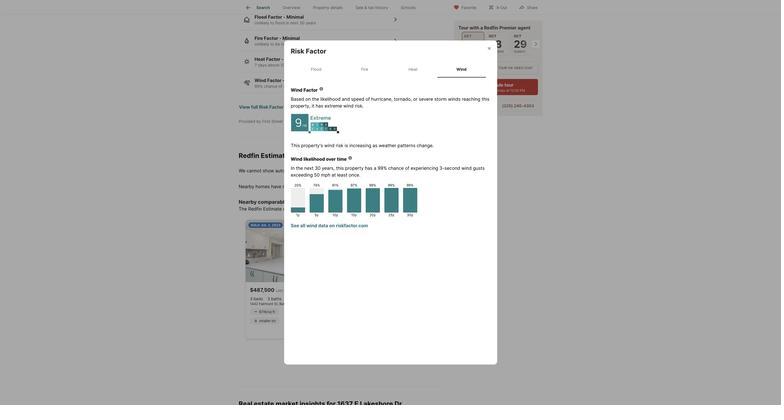 Task type: vqa. For each thing, say whether or not it's contained in the screenshot.
Homes,
no



Task type: describe. For each thing, give the bounding box(es) containing it.
5y
[[315, 213, 319, 217]]

nearby comparable homes the redfin estimate uses 6 recent nearby sales, priced between $300k to $699k.
[[239, 199, 415, 212]]

7
[[255, 63, 257, 68]]

sunday
[[514, 50, 526, 54]]

0 vertical spatial redfin
[[484, 25, 499, 31]]

flood for flood factor - minimal unlikely to flood in next 30 years
[[255, 14, 267, 20]]

winds inside based on the likelihood and speed of hurricane, tornado, or severe storm winds reaching this property, it has extreme wind risk.
[[448, 96, 461, 102]]

person
[[476, 66, 489, 70]]

3 for 3 baths
[[268, 297, 270, 302]]

fairmont
[[259, 302, 273, 307]]

$299,900
[[334, 184, 357, 190]]

flood factor - minimal unlikely to flood in next 30 years
[[255, 14, 316, 25]]

schedule tour next available: today at 12:00 pm
[[472, 82, 525, 93]]

- for flood
[[283, 14, 286, 20]]

strong
[[284, 84, 296, 89]]

this
[[291, 143, 300, 148]]

wind for wind likelihood over time
[[291, 156, 303, 162]]

the inside in the next 30 years, this property has a 99% chance of experiencing 3-second wind gusts exceeding 50 mph at least once.
[[296, 165, 303, 171]]

saturday
[[489, 50, 504, 54]]

property's
[[301, 143, 323, 148]]

la
[[302, 302, 306, 307]]

video
[[514, 66, 524, 70]]

minimal for flood factor - minimal
[[287, 14, 304, 20]]

this inside based on the likelihood and speed of hurricane, tornado, or severe storm winds reaching this property, it has extreme wind risk.
[[482, 96, 490, 102]]

next inside in the next 30 years, this property has a 99% chance of experiencing 3-second wind gusts exceeding 50 mph at least once.
[[304, 165, 314, 171]]

factor for wind factor
[[304, 87, 318, 93]]

1 vertical spatial and
[[358, 184, 366, 190]]

heat for heat
[[409, 67, 418, 72]]

between inside nearby comparable homes the redfin estimate uses 6 recent nearby sales, priced between $300k to $699k.
[[358, 206, 377, 212]]

photo of 1442 fairmont st, baton rouge, la 70808 image
[[246, 220, 340, 283]]

risk
[[336, 143, 344, 148]]

oct 28 saturday
[[489, 34, 504, 54]]

as
[[373, 143, 378, 148]]

a for in the next 30 years, this property has a 99% chance of experiencing 3-second wind gusts exceeding 50 mph at least once.
[[374, 165, 377, 171]]

97%
[[351, 183, 358, 188]]

e
[[318, 152, 322, 160]]

of for hurricane,
[[366, 96, 370, 102]]

2023 for sold feb 8, 2023
[[371, 223, 379, 228]]

view
[[239, 104, 250, 110]]

property
[[313, 5, 330, 10]]

risk factor
[[291, 47, 327, 55]]

in left person
[[472, 66, 475, 70]]

in up risk factor at the left of page
[[304, 42, 307, 46]]

70808
[[307, 302, 318, 307]]

hurricane,
[[372, 96, 393, 102]]

30 inside in the next 30 years, this property has a 99% chance of experiencing 3-second wind gusts exceeding 50 mph at least once.
[[315, 165, 321, 171]]

1 horizontal spatial on
[[329, 223, 335, 229]]

has inside in the next 30 years, this property has a 99% chance of experiencing 3-second wind gusts exceeding 50 mph at least once.
[[365, 165, 373, 171]]

feb
[[360, 223, 366, 228]]

once.
[[349, 172, 361, 178]]

see all wind data on riskfactor.com link
[[291, 223, 368, 229]]

in right be
[[281, 42, 285, 46]]

wind likelihood over time
[[291, 156, 347, 162]]

overview tab
[[277, 1, 307, 14]]

0 vertical spatial between
[[314, 184, 333, 190]]

8,
[[367, 223, 370, 228]]

years inside 'heat factor - severe 7 days above 108° expected this year, 20 days in 30 years'
[[354, 63, 364, 68]]

tab list containing search
[[239, 0, 427, 14]]

1 vertical spatial redfin
[[239, 152, 259, 160]]

a for fire factor - minimal unlikely to be in a wildfire in next 30 years
[[286, 42, 288, 46]]

uses
[[283, 206, 293, 212]]

$116/sq ft
[[259, 310, 275, 314]]

based on the likelihood and speed of hurricane, tornado, or severe storm winds reaching this property, it has extreme wind risk.
[[291, 96, 490, 109]]

27
[[464, 38, 477, 50]]

the
[[239, 206, 247, 212]]

expected
[[290, 63, 308, 68]]

74%
[[314, 183, 320, 188]]

history
[[376, 5, 388, 10]]

next
[[472, 89, 479, 93]]

factor for fire factor - minimal unlikely to be in a wildfire in next 30 years
[[264, 35, 278, 41]]

view full risk factor report
[[239, 104, 298, 110]]

sold for sold feb 8, 2023
[[349, 223, 359, 228]]

report
[[285, 104, 298, 110]]

chance inside in the next 30 years, this property has a 99% chance of experiencing 3-second wind gusts exceeding 50 mph at least once.
[[389, 165, 404, 171]]

pm
[[520, 89, 525, 93]]

108°
[[281, 63, 289, 68]]

wind right all
[[307, 223, 317, 229]]

30 inside wind factor - extreme 99% chance of strong winds in next 30 years
[[323, 84, 328, 89]]

years inside wind factor - extreme 99% chance of strong winds in next 30 years
[[329, 84, 339, 89]]

rouge,
[[290, 302, 301, 307]]

storm
[[435, 96, 447, 102]]

by
[[257, 119, 261, 124]]

in inside 'heat factor - severe 7 days above 108° expected this year, 20 days in 30 years'
[[343, 63, 346, 68]]

the inside based on the likelihood and speed of hurricane, tornado, or severe storm winds reaching this property, it has extreme wind risk.
[[312, 96, 319, 102]]

wind for wind factor
[[291, 87, 303, 93]]

(225) 240-4303 link
[[502, 104, 535, 108]]

severe
[[285, 57, 300, 62]]

years,
[[322, 165, 335, 171]]

favorite button
[[449, 1, 482, 13]]

10y
[[333, 213, 338, 217]]

20y
[[370, 213, 376, 217]]

has inside based on the likelihood and speed of hurricane, tornado, or severe storm winds reaching this property, it has extreme wind risk.
[[316, 103, 324, 109]]

unlikely for fire
[[255, 42, 269, 46]]

risk factor element
[[291, 41, 333, 56]]

foundation
[[284, 119, 305, 124]]

provided by first street foundation
[[239, 119, 305, 124]]

next image
[[531, 39, 541, 49]]

property,
[[291, 103, 311, 109]]

heat tab
[[389, 62, 438, 76]]

home.
[[365, 168, 378, 174]]

3,
[[268, 223, 271, 228]]

$300k
[[378, 206, 392, 212]]

tour for tour in person
[[463, 66, 471, 70]]

1 horizontal spatial for
[[349, 168, 355, 174]]

homes inside nearby comparable homes the redfin estimate uses 6 recent nearby sales, priced between $300k to $699k.
[[289, 199, 306, 205]]

20%
[[295, 183, 302, 188]]

ft
[[273, 310, 275, 314]]

wind left risk
[[325, 143, 335, 148]]

99% inside wind factor - extreme 99% chance of strong winds in next 30 years
[[255, 84, 263, 89]]

this inside in the next 30 years, this property has a 99% chance of experiencing 3-second wind gusts exceeding 50 mph at least once.
[[336, 165, 344, 171]]

premier
[[500, 25, 517, 31]]

chance inside wind factor - extreme 99% chance of strong winds in next 30 years
[[264, 84, 278, 89]]

$699,000
[[367, 184, 390, 190]]

99% for 25y
[[388, 183, 395, 188]]

factor for risk factor
[[306, 47, 327, 55]]

winds inside wind factor - extreme 99% chance of strong winds in next 30 years
[[297, 84, 308, 89]]

favorite
[[462, 5, 477, 10]]

this property's wind risk is increasing as weather patterns change.
[[291, 143, 434, 148]]

to for fire
[[271, 42, 274, 46]]

share button
[[515, 1, 543, 13]]

0 horizontal spatial for
[[291, 152, 300, 160]]

1 days from the left
[[258, 63, 267, 68]]

wind inside in the next 30 years, this property has a 99% chance of experiencing 3-second wind gusts exceeding 50 mph at least once.
[[462, 165, 472, 171]]

schools tab
[[395, 1, 422, 14]]

likelihood inside based on the likelihood and speed of hurricane, tornado, or severe storm winds reaching this property, it has extreme wind risk.
[[321, 96, 341, 102]]

wind factor score logo image
[[291, 109, 340, 134]]

fire factor - minimal unlikely to be in a wildfire in next 30 years
[[255, 35, 334, 46]]

mph
[[321, 172, 331, 178]]

tour for tour via video chat
[[498, 66, 507, 70]]

with
[[470, 25, 480, 31]]

- for wind
[[283, 78, 285, 83]]

list
[[284, 289, 290, 293]]

risk inside dialog
[[291, 47, 305, 55]]

in the next 30 years, this property has a 99% chance of experiencing 3-second wind gusts exceeding 50 mph at least once.
[[291, 165, 485, 178]]

oct for 27
[[464, 34, 472, 38]]

30 inside flood factor - minimal unlikely to flood in next 30 years
[[300, 21, 305, 25]]

tour via video chat
[[498, 66, 533, 70]]

severe
[[419, 96, 433, 102]]

we cannot show automated home-value estimates for this home.
[[239, 168, 378, 174]]

chat
[[525, 66, 533, 70]]

in inside wind factor - extreme 99% chance of strong winds in next 30 years
[[309, 84, 312, 89]]

increasing
[[350, 143, 372, 148]]

fire for fire
[[361, 67, 368, 72]]

nearby for comparable
[[239, 199, 257, 205]]

estimates
[[327, 168, 348, 174]]

99% for 30y
[[407, 183, 414, 188]]

details
[[331, 5, 343, 10]]

$116/sq
[[259, 310, 272, 314]]

it
[[312, 103, 315, 109]]

lot
[[272, 319, 276, 323]]

last
[[276, 289, 283, 293]]

to for flood
[[271, 21, 274, 25]]

weather
[[379, 143, 397, 148]]

extreme
[[286, 78, 304, 83]]

years inside fire factor - minimal unlikely to be in a wildfire in next 30 years
[[324, 42, 334, 46]]



Task type: locate. For each thing, give the bounding box(es) containing it.
2 unlikely from the top
[[255, 42, 269, 46]]

0 horizontal spatial winds
[[297, 84, 308, 89]]

factor down above
[[267, 78, 282, 83]]

1 oct from the left
[[464, 34, 472, 38]]

flood inside flood factor - minimal unlikely to flood in next 30 years
[[255, 14, 267, 20]]

3 oct from the left
[[514, 34, 522, 38]]

0 vertical spatial of
[[279, 84, 283, 89]]

of for strong
[[279, 84, 283, 89]]

homes up 6 at bottom left
[[289, 199, 306, 205]]

1 vertical spatial between
[[358, 206, 377, 212]]

2 horizontal spatial a
[[481, 25, 483, 31]]

next inside flood factor - minimal unlikely to flood in next 30 years
[[291, 21, 299, 25]]

in inside flood factor - minimal unlikely to flood in next 30 years
[[286, 21, 289, 25]]

nearby inside nearby comparable homes the redfin estimate uses 6 recent nearby sales, priced between $300k to $699k.
[[239, 199, 257, 205]]

for down the this
[[291, 152, 300, 160]]

wind
[[457, 67, 467, 72], [255, 78, 266, 83], [291, 87, 303, 93], [291, 156, 303, 162]]

1 vertical spatial for
[[349, 168, 355, 174]]

share
[[527, 5, 538, 10]]

has right it
[[316, 103, 324, 109]]

above
[[268, 63, 280, 68]]

risk
[[291, 47, 305, 55], [259, 104, 268, 110]]

agent
[[518, 25, 531, 31]]

99% up $699,000
[[378, 165, 387, 171]]

factor inside button
[[270, 104, 284, 110]]

smaller lot
[[259, 319, 276, 323]]

estimate down comparable
[[263, 206, 282, 212]]

estimate up show
[[261, 152, 289, 160]]

1 horizontal spatial risk
[[291, 47, 305, 55]]

25y
[[389, 213, 395, 217]]

list box containing tour in person
[[459, 62, 538, 75]]

at inside in the next 30 years, this property has a 99% chance of experiencing 3-second wind gusts exceeding 50 mph at least once.
[[332, 172, 336, 178]]

0 vertical spatial to
[[271, 21, 274, 25]]

nearby up the
[[239, 199, 257, 205]]

in right 20
[[343, 63, 346, 68]]

0 vertical spatial winds
[[297, 84, 308, 89]]

of left experiencing
[[405, 165, 410, 171]]

oct for 28
[[489, 34, 497, 38]]

tour in person
[[463, 66, 489, 70]]

the
[[312, 96, 319, 102], [296, 165, 303, 171]]

0 vertical spatial the
[[312, 96, 319, 102]]

and left speed
[[342, 96, 350, 102]]

1 nearby from the top
[[239, 184, 254, 190]]

minimal
[[287, 14, 304, 20], [283, 35, 300, 41]]

a inside in the next 30 years, this property has a 99% chance of experiencing 3-second wind gusts exceeding 50 mph at least once.
[[374, 165, 377, 171]]

1 horizontal spatial a
[[374, 165, 377, 171]]

fire for fire factor - minimal unlikely to be in a wildfire in next 30 years
[[255, 35, 263, 41]]

st,
[[274, 302, 279, 307]]

2 oct from the left
[[489, 34, 497, 38]]

1 horizontal spatial and
[[358, 184, 366, 190]]

0 horizontal spatial risk
[[259, 104, 268, 110]]

tour
[[505, 82, 514, 88]]

30 inside 'heat factor - severe 7 days above 108° expected this year, 20 days in 30 years'
[[348, 63, 353, 68]]

91%
[[332, 183, 339, 188]]

12:00
[[511, 89, 519, 93]]

None button
[[462, 32, 485, 56], [487, 32, 510, 56], [512, 32, 535, 56], [462, 32, 485, 56], [487, 32, 510, 56], [512, 32, 535, 56]]

30 right 20
[[348, 63, 353, 68]]

between down the mph on the top left
[[314, 184, 333, 190]]

1 vertical spatial on
[[329, 223, 335, 229]]

minimal for fire factor - minimal
[[283, 35, 300, 41]]

0 horizontal spatial at
[[332, 172, 336, 178]]

and inside based on the likelihood and speed of hurricane, tornado, or severe storm winds reaching this property, it has extreme wind risk.
[[342, 96, 350, 102]]

to inside nearby comparable homes the redfin estimate uses 6 recent nearby sales, priced between $300k to $699k.
[[394, 206, 398, 212]]

year,
[[317, 63, 326, 68]]

0 vertical spatial nearby
[[239, 184, 254, 190]]

28
[[489, 38, 502, 50]]

1 horizontal spatial days
[[333, 63, 342, 68]]

1 vertical spatial nearby
[[239, 199, 257, 205]]

in
[[291, 165, 295, 171]]

wind for wind factor - extreme 99% chance of strong winds in next 30 years
[[255, 78, 266, 83]]

factor up above
[[266, 57, 281, 62]]

1637
[[301, 152, 317, 160]]

property details tab
[[307, 1, 349, 14]]

of inside based on the likelihood and speed of hurricane, tornado, or severe storm winds reaching this property, it has extreme wind risk.
[[366, 96, 370, 102]]

wind left gusts
[[462, 165, 472, 171]]

0 vertical spatial minimal
[[287, 14, 304, 20]]

2 vertical spatial of
[[405, 165, 410, 171]]

winds right storm
[[448, 96, 461, 102]]

2 horizontal spatial of
[[405, 165, 410, 171]]

oct down agent
[[514, 34, 522, 38]]

show
[[263, 168, 274, 174]]

- inside flood factor - minimal unlikely to flood in next 30 years
[[283, 14, 286, 20]]

0 horizontal spatial flood
[[255, 14, 267, 20]]

fire inside fire factor - minimal unlikely to be in a wildfire in next 30 years
[[255, 35, 263, 41]]

unlikely inside flood factor - minimal unlikely to flood in next 30 years
[[255, 21, 269, 25]]

1 horizontal spatial at
[[506, 89, 510, 93]]

time
[[337, 156, 347, 162]]

30
[[300, 21, 305, 25], [318, 42, 323, 46], [348, 63, 353, 68], [323, 84, 328, 89], [315, 165, 321, 171]]

0 horizontal spatial the
[[296, 165, 303, 171]]

99% inside in the next 30 years, this property has a 99% chance of experiencing 3-second wind gusts exceeding 50 mph at least once.
[[378, 165, 387, 171]]

winds
[[297, 84, 308, 89], [448, 96, 461, 102]]

at right the mph on the top left
[[332, 172, 336, 178]]

wind left the risk.
[[344, 103, 354, 109]]

0 horizontal spatial days
[[258, 63, 267, 68]]

likelihood up value
[[304, 156, 325, 162]]

and
[[342, 96, 350, 102], [358, 184, 366, 190]]

see all wind data on riskfactor.com
[[291, 223, 368, 229]]

redfin
[[484, 25, 499, 31], [239, 152, 259, 160], [248, 206, 262, 212]]

winds down extreme
[[297, 84, 308, 89]]

risk factor dialog
[[284, 41, 497, 365]]

redfin right with
[[484, 25, 499, 31]]

x-out
[[497, 5, 507, 10]]

homes
[[256, 184, 270, 190], [289, 199, 306, 205]]

next right flood at the top left of the page
[[291, 21, 299, 25]]

factor inside fire factor - minimal unlikely to be in a wildfire in next 30 years
[[264, 35, 278, 41]]

have
[[271, 184, 282, 190]]

minimal inside fire factor - minimal unlikely to be in a wildfire in next 30 years
[[283, 35, 300, 41]]

factor up be
[[264, 35, 278, 41]]

0 vertical spatial for
[[291, 152, 300, 160]]

recent
[[299, 206, 312, 212]]

days right 7
[[258, 63, 267, 68]]

oct inside the oct 28 saturday
[[489, 34, 497, 38]]

0 horizontal spatial oct
[[464, 34, 472, 38]]

of left strong
[[279, 84, 283, 89]]

1 horizontal spatial oct
[[489, 34, 497, 38]]

list box
[[459, 62, 538, 75]]

2 days from the left
[[333, 63, 342, 68]]

tour left person
[[463, 66, 471, 70]]

1 vertical spatial a
[[286, 42, 288, 46]]

0 vertical spatial at
[[506, 89, 510, 93]]

1 horizontal spatial fire
[[361, 67, 368, 72]]

- up flood at the top left of the page
[[283, 14, 286, 20]]

30 down flood tab
[[323, 84, 328, 89]]

tab list
[[239, 0, 427, 14], [291, 61, 491, 78]]

flood left 20
[[311, 67, 322, 72]]

fire inside tab
[[361, 67, 368, 72]]

a right be
[[286, 42, 288, 46]]

1 vertical spatial chance
[[389, 165, 404, 171]]

beds
[[254, 297, 263, 302]]

wind inside wind factor - extreme 99% chance of strong winds in next 30 years
[[255, 78, 266, 83]]

0 vertical spatial tab list
[[239, 0, 427, 14]]

- for fire
[[279, 35, 282, 41]]

a right with
[[481, 25, 483, 31]]

this left home.
[[356, 168, 364, 174]]

risk right full
[[259, 104, 268, 110]]

$699k.
[[399, 206, 415, 212]]

99% down home.
[[369, 183, 377, 188]]

wind up based
[[291, 87, 303, 93]]

tour for tour with a redfin premier agent
[[459, 25, 469, 31]]

of right speed
[[366, 96, 370, 102]]

0 vertical spatial risk
[[291, 47, 305, 55]]

to inside flood factor - minimal unlikely to flood in next 30 years
[[271, 21, 274, 25]]

property
[[345, 165, 364, 171]]

1 vertical spatial winds
[[448, 96, 461, 102]]

oct down with
[[464, 34, 472, 38]]

flood tab
[[292, 62, 341, 76]]

factor inside wind factor - extreme 99% chance of strong winds in next 30 years
[[267, 78, 282, 83]]

chance up .
[[389, 165, 404, 171]]

1 horizontal spatial 2023
[[371, 223, 379, 228]]

factor up street
[[270, 104, 284, 110]]

99% down in the next 30 years, this property has a 99% chance of experiencing 3-second wind gusts exceeding 50 mph at least once.
[[388, 183, 395, 188]]

- up be
[[279, 35, 282, 41]]

0 vertical spatial unlikely
[[255, 21, 269, 25]]

sold jul 3, 2023
[[251, 223, 281, 228]]

30y
[[407, 213, 414, 217]]

2 2023 from the left
[[371, 223, 379, 228]]

3
[[250, 297, 253, 302], [268, 297, 270, 302]]

minimal inside flood factor - minimal unlikely to flood in next 30 years
[[287, 14, 304, 20]]

1 horizontal spatial 3
[[268, 297, 270, 302]]

redfin estimate for 1637 e lakeshore dr
[[239, 152, 366, 160]]

all
[[300, 223, 306, 229]]

unlikely inside fire factor - minimal unlikely to be in a wildfire in next 30 years
[[255, 42, 269, 46]]

0 horizontal spatial heat
[[255, 57, 265, 62]]

1 vertical spatial of
[[366, 96, 370, 102]]

0 horizontal spatial and
[[342, 96, 350, 102]]

between
[[314, 184, 333, 190], [358, 206, 377, 212]]

3 baths
[[268, 297, 282, 302]]

wind factor - extreme 99% chance of strong winds in next 30 years
[[255, 78, 339, 89]]

factor up based
[[304, 87, 318, 93]]

next inside wind factor - extreme 99% chance of strong winds in next 30 years
[[313, 84, 322, 89]]

the up it
[[312, 96, 319, 102]]

factor up flood at the top left of the page
[[268, 14, 282, 20]]

risk down wildfire
[[291, 47, 305, 55]]

tab list inside risk factor dialog
[[291, 61, 491, 78]]

heat inside 'heat factor - severe 7 days above 108° expected this year, 20 days in 30 years'
[[255, 57, 265, 62]]

homes left have
[[256, 184, 270, 190]]

wind left person
[[457, 67, 467, 72]]

2023 right the 3,
[[272, 223, 281, 228]]

riskfactor.com
[[336, 223, 368, 229]]

0 horizontal spatial 2023
[[272, 223, 281, 228]]

lakeshore
[[324, 152, 357, 160]]

0 horizontal spatial chance
[[264, 84, 278, 89]]

on down 'wind factor'
[[306, 96, 311, 102]]

2023 right 8, in the bottom left of the page
[[371, 223, 379, 228]]

1 3 from the left
[[250, 297, 253, 302]]

1 sold from the left
[[251, 223, 260, 228]]

0 vertical spatial heat
[[255, 57, 265, 62]]

30 inside fire factor - minimal unlikely to be in a wildfire in next 30 years
[[318, 42, 323, 46]]

change.
[[417, 143, 434, 148]]

1 vertical spatial risk
[[259, 104, 268, 110]]

property details
[[313, 5, 343, 10]]

oct for 29
[[514, 34, 522, 38]]

tour left with
[[459, 25, 469, 31]]

redfin right the
[[248, 206, 262, 212]]

1 2023 from the left
[[272, 223, 281, 228]]

at inside schedule tour next available: today at 12:00 pm
[[506, 89, 510, 93]]

0 horizontal spatial on
[[306, 96, 311, 102]]

3-
[[440, 165, 445, 171]]

risk inside button
[[259, 104, 268, 110]]

chance left strong
[[264, 84, 278, 89]]

20
[[327, 63, 332, 68]]

on inside based on the likelihood and speed of hurricane, tornado, or severe storm winds reaching this property, it has extreme wind risk.
[[306, 96, 311, 102]]

a up $699,000
[[374, 165, 377, 171]]

tour with a redfin premier agent
[[459, 25, 531, 31]]

to inside fire factor - minimal unlikely to be in a wildfire in next 30 years
[[271, 42, 274, 46]]

sold left jul
[[251, 223, 260, 228]]

0 vertical spatial has
[[316, 103, 324, 109]]

days right 20
[[333, 63, 342, 68]]

- up 108°
[[282, 57, 284, 62]]

- for heat
[[282, 57, 284, 62]]

2 sold from the left
[[349, 223, 359, 228]]

- inside 'heat factor - severe 7 days above 108° expected this year, 20 days in 30 years'
[[282, 57, 284, 62]]

1 vertical spatial to
[[271, 42, 274, 46]]

1 vertical spatial has
[[365, 165, 373, 171]]

2023
[[272, 223, 281, 228], [371, 223, 379, 228]]

wind inside based on the likelihood and speed of hurricane, tornado, or severe storm winds reaching this property, it has extreme wind risk.
[[344, 103, 354, 109]]

for right least
[[349, 168, 355, 174]]

- inside fire factor - minimal unlikely to be in a wildfire in next 30 years
[[279, 35, 282, 41]]

factor up 'heat factor - severe 7 days above 108° expected this year, 20 days in 30 years'
[[306, 47, 327, 55]]

2023 for sold jul 3, 2023
[[272, 223, 281, 228]]

years inside flood factor - minimal unlikely to flood in next 30 years
[[306, 21, 316, 25]]

has down dr
[[365, 165, 373, 171]]

sold left "feb" at the bottom left of page
[[349, 223, 359, 228]]

heat for heat factor - severe 7 days above 108° expected this year, 20 days in 30 years
[[255, 57, 265, 62]]

wind up in
[[291, 156, 303, 162]]

next inside fire factor - minimal unlikely to be in a wildfire in next 30 years
[[308, 42, 316, 46]]

1 vertical spatial tab list
[[291, 61, 491, 78]]

0 horizontal spatial has
[[316, 103, 324, 109]]

and right 97%
[[358, 184, 366, 190]]

estimate inside nearby comparable homes the redfin estimate uses 6 recent nearby sales, priced between $300k to $699k.
[[263, 206, 282, 212]]

to up 25y
[[394, 206, 398, 212]]

smaller
[[259, 319, 271, 323]]

this down 'available:'
[[482, 96, 490, 102]]

3 up 1442
[[250, 297, 253, 302]]

flood inside tab
[[311, 67, 322, 72]]

flood for flood
[[311, 67, 322, 72]]

the right in
[[296, 165, 303, 171]]

heat factor - severe 7 days above 108° expected this year, 20 days in 30 years
[[255, 57, 364, 68]]

1 horizontal spatial flood
[[311, 67, 322, 72]]

fire tab
[[341, 62, 389, 76]]

experiencing
[[411, 165, 439, 171]]

unlikely down the search
[[255, 21, 269, 25]]

x-out button
[[484, 1, 512, 13]]

redfin inside nearby comparable homes the redfin estimate uses 6 recent nearby sales, priced between $300k to $699k.
[[248, 206, 262, 212]]

tornado,
[[394, 96, 412, 102]]

0 horizontal spatial sold
[[251, 223, 260, 228]]

schedule
[[483, 82, 504, 88]]

0 vertical spatial chance
[[264, 84, 278, 89]]

nearby
[[314, 206, 328, 212]]

this inside 'heat factor - severe 7 days above 108° expected this year, 20 days in 30 years'
[[309, 63, 316, 68]]

0 horizontal spatial of
[[279, 84, 283, 89]]

next up risk factor at the left of page
[[308, 42, 316, 46]]

factor for flood factor - minimal unlikely to flood in next 30 years
[[268, 14, 282, 20]]

at down the tour
[[506, 89, 510, 93]]

.
[[390, 184, 391, 190]]

wind inside tab
[[457, 67, 467, 72]]

tab list containing flood
[[291, 61, 491, 78]]

minimal up wildfire
[[283, 35, 300, 41]]

speed
[[351, 96, 365, 102]]

1 vertical spatial estimate
[[263, 206, 282, 212]]

wind
[[344, 103, 354, 109], [325, 143, 335, 148], [462, 165, 472, 171], [307, 223, 317, 229]]

nearby homes have recently listed between $299,900 and $699,000 .
[[239, 184, 391, 190]]

of inside wind factor - extreme 99% chance of strong winds in next 30 years
[[279, 84, 283, 89]]

1 horizontal spatial the
[[312, 96, 319, 102]]

sold
[[251, 223, 260, 228], [349, 223, 359, 228]]

1 horizontal spatial of
[[366, 96, 370, 102]]

30 down overview tab
[[300, 21, 305, 25]]

search
[[257, 5, 270, 10]]

15y
[[352, 213, 357, 217]]

sold for sold jul 3, 2023
[[251, 223, 260, 228]]

see
[[291, 223, 299, 229]]

99% right .
[[407, 183, 414, 188]]

full
[[251, 104, 258, 110]]

oct inside oct 27
[[464, 34, 472, 38]]

1 horizontal spatial winds
[[448, 96, 461, 102]]

0 vertical spatial and
[[342, 96, 350, 102]]

a inside fire factor - minimal unlikely to be in a wildfire in next 30 years
[[286, 42, 288, 46]]

0 horizontal spatial fire
[[255, 35, 263, 41]]

2 horizontal spatial oct
[[514, 34, 522, 38]]

1 horizontal spatial chance
[[389, 165, 404, 171]]

factor inside 'heat factor - severe 7 days above 108° expected this year, 20 days in 30 years'
[[266, 57, 281, 62]]

baton
[[280, 302, 289, 307]]

schools
[[401, 5, 416, 10]]

flood down the search
[[255, 14, 267, 20]]

next down flood tab
[[313, 84, 322, 89]]

2023 inside button
[[371, 223, 379, 228]]

tax
[[369, 5, 374, 10]]

redfin up cannot
[[239, 152, 259, 160]]

to left flood at the top left of the page
[[271, 21, 274, 25]]

factor for heat factor - severe 7 days above 108° expected this year, 20 days in 30 years
[[266, 57, 281, 62]]

0 vertical spatial a
[[481, 25, 483, 31]]

unlikely left be
[[255, 42, 269, 46]]

1 vertical spatial minimal
[[283, 35, 300, 41]]

30 up risk factor at the left of page
[[318, 42, 323, 46]]

1 unlikely from the top
[[255, 21, 269, 25]]

nearby down we
[[239, 184, 254, 190]]

0 horizontal spatial homes
[[256, 184, 270, 190]]

0 vertical spatial fire
[[255, 35, 263, 41]]

3 up fairmont at the left of page
[[268, 297, 270, 302]]

flood
[[275, 21, 285, 25]]

0 vertical spatial likelihood
[[321, 96, 341, 102]]

heat
[[255, 57, 265, 62], [409, 67, 418, 72]]

0 vertical spatial on
[[306, 96, 311, 102]]

2 nearby from the top
[[239, 199, 257, 205]]

0 horizontal spatial a
[[286, 42, 288, 46]]

- up strong
[[283, 78, 285, 83]]

1 vertical spatial likelihood
[[304, 156, 325, 162]]

2 vertical spatial a
[[374, 165, 377, 171]]

wind down 7
[[255, 78, 266, 83]]

likelihood up extreme
[[321, 96, 341, 102]]

in down flood tab
[[309, 84, 312, 89]]

1 vertical spatial heat
[[409, 67, 418, 72]]

0 vertical spatial homes
[[256, 184, 270, 190]]

2 3 from the left
[[268, 297, 270, 302]]

price
[[291, 289, 299, 293]]

1 vertical spatial flood
[[311, 67, 322, 72]]

1 horizontal spatial homes
[[289, 199, 306, 205]]

99% for 20y
[[369, 183, 377, 188]]

1 horizontal spatial sold
[[349, 223, 359, 228]]

30 up 50
[[315, 165, 321, 171]]

29
[[514, 38, 527, 50]]

nearby for homes
[[239, 184, 254, 190]]

minimal down overview
[[287, 14, 304, 20]]

0 horizontal spatial between
[[314, 184, 333, 190]]

1 horizontal spatial between
[[358, 206, 377, 212]]

1 horizontal spatial has
[[365, 165, 373, 171]]

2 vertical spatial redfin
[[248, 206, 262, 212]]

factor for wind factor - extreme 99% chance of strong winds in next 30 years
[[267, 78, 282, 83]]

1 vertical spatial at
[[332, 172, 336, 178]]

wind for wind
[[457, 67, 467, 72]]

oct inside oct 29 sunday
[[514, 34, 522, 38]]

this up least
[[336, 165, 344, 171]]

sale & tax history tab
[[349, 1, 395, 14]]

3 for 3 beds
[[250, 297, 253, 302]]

sale & tax history
[[356, 5, 388, 10]]

provided
[[239, 119, 255, 124]]

this left year,
[[309, 63, 316, 68]]

this
[[309, 63, 316, 68], [482, 96, 490, 102], [336, 165, 344, 171], [356, 168, 364, 174]]

heat inside heat tab
[[409, 67, 418, 72]]

unlikely for flood
[[255, 21, 269, 25]]

99% down 7
[[255, 84, 263, 89]]

0 vertical spatial estimate
[[261, 152, 289, 160]]

1 vertical spatial fire
[[361, 67, 368, 72]]

1 vertical spatial unlikely
[[255, 42, 269, 46]]

oct down tour with a redfin premier agent
[[489, 34, 497, 38]]

on
[[306, 96, 311, 102], [329, 223, 335, 229]]

6
[[295, 206, 297, 212]]

0 vertical spatial flood
[[255, 14, 267, 20]]

sold inside button
[[349, 223, 359, 228]]

1 horizontal spatial heat
[[409, 67, 418, 72]]

in right flood at the top left of the page
[[286, 21, 289, 25]]

of inside in the next 30 years, this property has a 99% chance of experiencing 3-second wind gusts exceeding 50 mph at least once.
[[405, 165, 410, 171]]

0 horizontal spatial 3
[[250, 297, 253, 302]]

1 vertical spatial homes
[[289, 199, 306, 205]]

&
[[365, 5, 367, 10]]

wind tab
[[438, 62, 486, 76]]

2 vertical spatial to
[[394, 206, 398, 212]]

1 vertical spatial the
[[296, 165, 303, 171]]

photo of 1640 sugar cane ln, baton rouge, la 70810 image
[[344, 220, 438, 283]]

to left be
[[271, 42, 274, 46]]

today
[[496, 89, 506, 93]]

factor inside flood factor - minimal unlikely to flood in next 30 years
[[268, 14, 282, 20]]

between up 20y
[[358, 206, 377, 212]]

cannot
[[247, 168, 262, 174]]

(225) 240-4303
[[502, 104, 535, 108]]

- inside wind factor - extreme 99% chance of strong winds in next 30 years
[[283, 78, 285, 83]]



